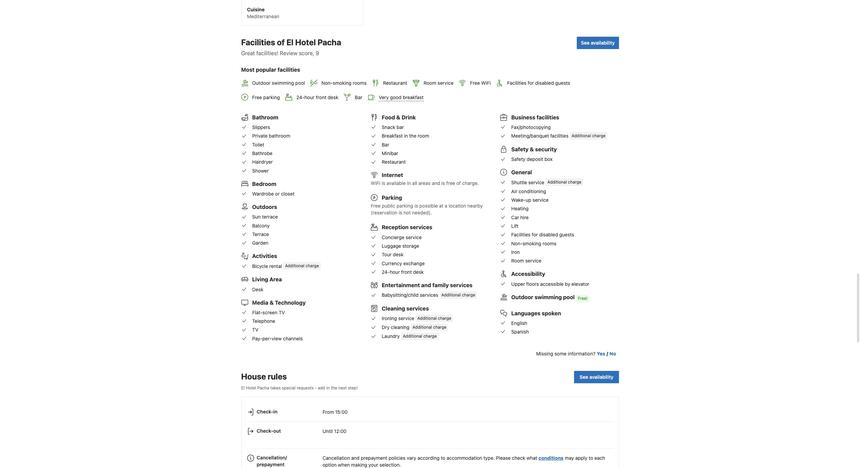 Task type: locate. For each thing, give the bounding box(es) containing it.
0 horizontal spatial bar
[[355, 94, 363, 100]]

great
[[241, 50, 255, 56]]

pacha
[[318, 37, 341, 47], [258, 386, 269, 391]]

1 vertical spatial non-
[[512, 241, 523, 247]]

additional inside the shuttle service additional charge
[[548, 180, 567, 185]]

missing
[[537, 351, 554, 357]]

0 vertical spatial room
[[424, 80, 437, 86]]

bathrobe
[[252, 150, 273, 156]]

0 horizontal spatial &
[[270, 300, 274, 306]]

parking up bathroom
[[263, 94, 280, 100]]

bar left very
[[355, 94, 363, 100]]

screen
[[263, 310, 278, 316]]

tv up pay-
[[252, 327, 259, 333]]

swimming
[[272, 80, 294, 86], [535, 294, 562, 300]]

tv
[[279, 310, 285, 316], [252, 327, 259, 333]]

2 safety from the top
[[512, 156, 526, 162]]

the
[[410, 133, 417, 139], [331, 386, 337, 391]]

1 vertical spatial restaurant
[[382, 159, 406, 165]]

check- up check-out
[[257, 409, 274, 415]]

to
[[441, 456, 446, 461], [589, 456, 594, 461]]

room service
[[424, 80, 454, 86], [512, 258, 542, 264]]

1 horizontal spatial free
[[371, 203, 381, 209]]

1 horizontal spatial pool
[[564, 294, 575, 300]]

dry
[[382, 325, 390, 331]]

additional
[[572, 133, 591, 138], [548, 180, 567, 185], [285, 264, 305, 269], [442, 293, 461, 298], [418, 316, 437, 321], [413, 325, 432, 330], [403, 334, 423, 339]]

pool down by
[[564, 294, 575, 300]]

dry cleaning additional charge
[[382, 325, 447, 331]]

reception
[[382, 224, 409, 231]]

safety
[[512, 146, 529, 153], [512, 156, 526, 162]]

1 vertical spatial parking
[[397, 203, 414, 209]]

outdoor down upper
[[512, 294, 534, 300]]

& right food
[[397, 114, 401, 121]]

1 vertical spatial of
[[457, 180, 461, 186]]

outdoors
[[252, 204, 277, 210]]

charge for babysitting/child services
[[462, 293, 476, 298]]

minibar
[[382, 150, 398, 156]]

el up review
[[287, 37, 294, 47]]

hotel down house
[[246, 386, 256, 391]]

1 vertical spatial see availability button
[[575, 371, 619, 384]]

& up "screen"
[[270, 300, 274, 306]]

pacha down 'house rules'
[[258, 386, 269, 391]]

babysitting/child services additional charge
[[382, 292, 476, 298]]

1 horizontal spatial room
[[512, 258, 524, 264]]

1 horizontal spatial parking
[[397, 203, 414, 209]]

exchange
[[404, 261, 425, 266]]

1 vertical spatial prepayment
[[257, 462, 285, 468]]

snack
[[382, 124, 396, 130]]

prepayment
[[361, 456, 388, 461], [257, 462, 285, 468]]

outdoor down popular
[[252, 80, 271, 86]]

in up out
[[274, 409, 278, 415]]

0 vertical spatial see
[[581, 40, 590, 46]]

bathroom
[[269, 133, 290, 139]]

0 horizontal spatial non-
[[322, 80, 333, 86]]

1 vertical spatial 24-hour front desk
[[382, 269, 424, 275]]

1 vertical spatial tv
[[252, 327, 259, 333]]

1 vertical spatial see
[[580, 374, 589, 380]]

1 horizontal spatial pacha
[[318, 37, 341, 47]]

1 vertical spatial the
[[331, 386, 337, 391]]

0 horizontal spatial rooms
[[353, 80, 367, 86]]

1 vertical spatial el
[[241, 386, 245, 391]]

2 horizontal spatial free
[[470, 80, 480, 86]]

air
[[512, 189, 518, 194]]

from
[[323, 410, 334, 415]]

charge for shuttle service
[[568, 180, 582, 185]]

cancellation/ prepayment
[[257, 455, 287, 468]]

1 vertical spatial rooms
[[543, 241, 557, 247]]

facilities
[[241, 37, 275, 47], [508, 80, 527, 86], [512, 232, 531, 238]]

front
[[316, 94, 327, 100], [401, 269, 412, 275]]

1 horizontal spatial and
[[421, 282, 431, 289]]

additional for dry cleaning
[[413, 325, 432, 330]]

facilities down review
[[278, 67, 300, 73]]

2 vertical spatial and
[[352, 456, 360, 461]]

1 vertical spatial swimming
[[535, 294, 562, 300]]

0 vertical spatial 24-hour front desk
[[297, 94, 339, 100]]

until
[[323, 429, 333, 435]]

may apply to each option when making your selection.
[[323, 456, 606, 468]]

private
[[252, 133, 268, 139]]

safety for safety deposit box
[[512, 156, 526, 162]]

0 vertical spatial 24-
[[297, 94, 305, 100]]

yes
[[597, 351, 606, 357]]

1 vertical spatial non-smoking rooms
[[512, 241, 557, 247]]

0 vertical spatial guests
[[556, 80, 571, 86]]

1 horizontal spatial outdoor swimming pool
[[512, 294, 575, 300]]

services for reception services
[[410, 224, 433, 231]]

pay-
[[252, 336, 263, 342]]

0 horizontal spatial front
[[316, 94, 327, 100]]

1 check- from the top
[[257, 409, 274, 415]]

swimming down upper floors accessible by elevator
[[535, 294, 562, 300]]

safety up general at the top right of the page
[[512, 156, 526, 162]]

yes button
[[597, 351, 606, 358]]

media & technology
[[252, 300, 306, 306]]

1 vertical spatial &
[[530, 146, 534, 153]]

wifi
[[482, 80, 491, 86], [371, 180, 381, 186]]

is
[[382, 180, 386, 186], [442, 180, 445, 186], [415, 203, 418, 209], [399, 210, 403, 216]]

parking up 'not'
[[397, 203, 414, 209]]

of right free
[[457, 180, 461, 186]]

and for services
[[421, 282, 431, 289]]

check- for in
[[257, 409, 274, 415]]

0 horizontal spatial the
[[331, 386, 337, 391]]

of inside facilities of el hotel pacha great facilities! review score, 9
[[277, 37, 285, 47]]

& for security
[[530, 146, 534, 153]]

2 check- from the top
[[257, 428, 274, 434]]

& up safety deposit box
[[530, 146, 534, 153]]

services up ironing service additional charge at the bottom
[[407, 306, 429, 312]]

free public parking is possible at a location nearby (reservation is not needed).
[[371, 203, 483, 216]]

0 horizontal spatial desk
[[328, 94, 339, 100]]

option
[[323, 463, 337, 468]]

0 horizontal spatial and
[[352, 456, 360, 461]]

cancellation
[[323, 456, 350, 461]]

0 vertical spatial facilities
[[241, 37, 275, 47]]

0 horizontal spatial non-smoking rooms
[[322, 80, 367, 86]]

free inside free public parking is possible at a location nearby (reservation is not needed).
[[371, 203, 381, 209]]

outdoor swimming pool down 'most popular facilities'
[[252, 80, 305, 86]]

1 horizontal spatial rooms
[[543, 241, 557, 247]]

additional for ironing service
[[418, 316, 437, 321]]

and up making
[[352, 456, 360, 461]]

facilities inside facilities of el hotel pacha great facilities! review score, 9
[[241, 37, 275, 47]]

services for cleaning services
[[407, 306, 429, 312]]

services for babysitting/child services additional charge
[[420, 292, 439, 298]]

ironing service additional charge
[[382, 316, 452, 322]]

0 horizontal spatial parking
[[263, 94, 280, 100]]

0 horizontal spatial of
[[277, 37, 285, 47]]

see availability
[[581, 40, 615, 46], [580, 374, 614, 380]]

charge for ironing service
[[438, 316, 452, 321]]

0 vertical spatial tv
[[279, 310, 285, 316]]

to right according
[[441, 456, 446, 461]]

charge.
[[462, 180, 479, 186]]

box
[[545, 156, 553, 162]]

pool down score,
[[296, 80, 305, 86]]

1 horizontal spatial bar
[[382, 142, 390, 148]]

charge inside ironing service additional charge
[[438, 316, 452, 321]]

car
[[512, 215, 519, 220]]

0 vertical spatial disabled
[[536, 80, 554, 86]]

additional inside babysitting/child services additional charge
[[442, 293, 461, 298]]

additional for bicycle rental
[[285, 264, 305, 269]]

0 vertical spatial hour
[[305, 94, 315, 100]]

of
[[277, 37, 285, 47], [457, 180, 461, 186]]

additional inside dry cleaning additional charge
[[413, 325, 432, 330]]

popular
[[256, 67, 276, 73]]

24-hour front desk
[[297, 94, 339, 100], [382, 269, 424, 275]]

charge inside "bicycle rental additional charge"
[[306, 264, 319, 269]]

2 to from the left
[[589, 456, 594, 461]]

charge inside meeting/banquet facilities additional charge
[[593, 133, 606, 138]]

charge inside laundry additional charge
[[424, 334, 437, 339]]

0 vertical spatial el
[[287, 37, 294, 47]]

nearby
[[468, 203, 483, 209]]

your
[[369, 463, 379, 468]]

1 vertical spatial free
[[252, 94, 262, 100]]

additional inside "bicycle rental additional charge"
[[285, 264, 305, 269]]

facilities for business
[[537, 114, 560, 121]]

1 vertical spatial front
[[401, 269, 412, 275]]

next
[[339, 386, 347, 391]]

check- down check-in
[[257, 428, 274, 434]]

iron
[[512, 249, 520, 255]]

shower
[[252, 168, 269, 174]]

outdoor swimming pool down upper floors accessible by elevator
[[512, 294, 575, 300]]

0 horizontal spatial hotel
[[246, 386, 256, 391]]

availability
[[591, 40, 615, 46], [590, 374, 614, 380]]

lift
[[512, 223, 519, 229]]

balcony
[[252, 223, 270, 229]]

and right areas
[[432, 180, 440, 186]]

charge inside the shuttle service additional charge
[[568, 180, 582, 185]]

hotel up score,
[[295, 37, 316, 47]]

is down "internet"
[[382, 180, 386, 186]]

laundry
[[382, 334, 400, 340]]

0 vertical spatial desk
[[328, 94, 339, 100]]

storage
[[403, 243, 420, 249]]

score,
[[299, 50, 315, 56]]

languages spoken
[[512, 310, 561, 317]]

0 vertical spatial the
[[410, 133, 417, 139]]

1 horizontal spatial swimming
[[535, 294, 562, 300]]

at
[[439, 203, 444, 209]]

prepayment up your
[[361, 456, 388, 461]]

area
[[270, 277, 282, 283]]

0 vertical spatial pool
[[296, 80, 305, 86]]

services down needed).
[[410, 224, 433, 231]]

up
[[526, 197, 532, 203]]

floors
[[527, 281, 539, 287]]

the left room
[[410, 133, 417, 139]]

0 vertical spatial facilities for disabled guests
[[508, 80, 571, 86]]

cleaning
[[382, 306, 405, 312]]

safety up safety deposit box
[[512, 146, 529, 153]]

additional inside meeting/banquet facilities additional charge
[[572, 133, 591, 138]]

1 horizontal spatial desk
[[393, 252, 404, 258]]

when
[[338, 463, 350, 468]]

check- for out
[[257, 428, 274, 434]]

0 vertical spatial pacha
[[318, 37, 341, 47]]

1 vertical spatial disabled
[[540, 232, 558, 238]]

prepayment down cancellation/
[[257, 462, 285, 468]]

1 horizontal spatial outdoor
[[512, 294, 534, 300]]

0 vertical spatial hotel
[[295, 37, 316, 47]]

charge inside babysitting/child services additional charge
[[462, 293, 476, 298]]

2 horizontal spatial desk
[[413, 269, 424, 275]]

1 horizontal spatial to
[[589, 456, 594, 461]]

restaurant down minibar
[[382, 159, 406, 165]]

services down entertainment and family services on the bottom of page
[[420, 292, 439, 298]]

english
[[512, 321, 528, 326]]

1 vertical spatial and
[[421, 282, 431, 289]]

pacha up 9
[[318, 37, 341, 47]]

cleaning services
[[382, 306, 429, 312]]

see
[[581, 40, 590, 46], [580, 374, 589, 380]]

0 vertical spatial &
[[397, 114, 401, 121]]

and up babysitting/child services additional charge
[[421, 282, 431, 289]]

parking
[[263, 94, 280, 100], [397, 203, 414, 209]]

0 horizontal spatial free
[[252, 94, 262, 100]]

parking inside free public parking is possible at a location nearby (reservation is not needed).
[[397, 203, 414, 209]]

the left the next
[[331, 386, 337, 391]]

1 vertical spatial wifi
[[371, 180, 381, 186]]

0 vertical spatial prepayment
[[361, 456, 388, 461]]

1 vertical spatial smoking
[[523, 241, 542, 247]]

additional inside ironing service additional charge
[[418, 316, 437, 321]]

1 vertical spatial safety
[[512, 156, 526, 162]]

0 vertical spatial safety
[[512, 146, 529, 153]]

upper
[[512, 281, 525, 287]]

tv down media & technology
[[279, 310, 285, 316]]

is left 'not'
[[399, 210, 403, 216]]

breakfast
[[382, 133, 403, 139]]

room
[[424, 80, 437, 86], [512, 258, 524, 264]]

1 vertical spatial facilities
[[508, 80, 527, 86]]

facilities up fax/photocopying
[[537, 114, 560, 121]]

to inside may apply to each option when making your selection.
[[589, 456, 594, 461]]

1 vertical spatial 24-
[[382, 269, 390, 275]]

0 vertical spatial availability
[[591, 40, 615, 46]]

check-out
[[257, 428, 281, 434]]

charge inside dry cleaning additional charge
[[433, 325, 447, 330]]

0 horizontal spatial pool
[[296, 80, 305, 86]]

cuisine
[[247, 7, 265, 12]]

of up review
[[277, 37, 285, 47]]

special
[[282, 386, 296, 391]]

bar up minibar
[[382, 142, 390, 148]]

cancellation/
[[257, 455, 287, 461]]

bathroom
[[252, 114, 279, 121]]

food
[[382, 114, 395, 121]]

facilities for disabled guests
[[508, 80, 571, 86], [512, 232, 575, 238]]

el down house
[[241, 386, 245, 391]]

2 horizontal spatial and
[[432, 180, 440, 186]]

free!
[[578, 296, 588, 301]]

outdoor swimming pool
[[252, 80, 305, 86], [512, 294, 575, 300]]

not
[[404, 210, 411, 216]]

restaurant up the good
[[383, 80, 407, 86]]

to left each
[[589, 456, 594, 461]]

0 horizontal spatial room
[[424, 80, 437, 86]]

facilities up security
[[551, 133, 569, 139]]

1 horizontal spatial wifi
[[482, 80, 491, 86]]

flat-screen tv
[[252, 310, 285, 316]]

swimming down 'most popular facilities'
[[272, 80, 294, 86]]

1 safety from the top
[[512, 146, 529, 153]]



Task type: describe. For each thing, give the bounding box(es) containing it.
concierge service
[[382, 235, 422, 240]]

1 horizontal spatial smoking
[[523, 241, 542, 247]]

0 vertical spatial see availability button
[[577, 37, 619, 49]]

available
[[387, 180, 406, 186]]

0 horizontal spatial wifi
[[371, 180, 381, 186]]

each
[[595, 456, 606, 461]]

most
[[241, 67, 255, 73]]

accessibility
[[512, 271, 546, 277]]

0 vertical spatial facilities
[[278, 67, 300, 73]]

prepayment inside cancellation/ prepayment
[[257, 462, 285, 468]]

additional inside laundry additional charge
[[403, 334, 423, 339]]

additional for meeting/banquet facilities
[[572, 133, 591, 138]]

0 horizontal spatial 24-hour front desk
[[297, 94, 339, 100]]

bar
[[397, 124, 404, 130]]

mediterranean
[[247, 13, 279, 19]]

facilities of el hotel pacha great facilities! review score, 9
[[241, 37, 341, 56]]

flat-
[[252, 310, 263, 316]]

bicycle rental additional charge
[[252, 263, 319, 269]]

free wifi
[[470, 80, 491, 86]]

1 horizontal spatial front
[[401, 269, 412, 275]]

terrace
[[262, 214, 278, 220]]

no
[[610, 351, 617, 357]]

accessible
[[541, 281, 564, 287]]

closet
[[281, 191, 295, 197]]

1 to from the left
[[441, 456, 446, 461]]

0 horizontal spatial pacha
[[258, 386, 269, 391]]

& for technology
[[270, 300, 274, 306]]

(reservation
[[371, 210, 398, 216]]

some
[[555, 351, 567, 357]]

view
[[272, 336, 282, 342]]

0 vertical spatial rooms
[[353, 80, 367, 86]]

ironing
[[382, 316, 397, 322]]

wardrobe
[[252, 191, 274, 197]]

0 vertical spatial for
[[528, 80, 534, 86]]

additional for shuttle service
[[548, 180, 567, 185]]

security
[[536, 146, 557, 153]]

0 horizontal spatial hour
[[305, 94, 315, 100]]

free for free parking
[[252, 94, 262, 100]]

in right add
[[327, 386, 330, 391]]

out
[[274, 428, 281, 434]]

0 horizontal spatial outdoor
[[252, 80, 271, 86]]

1 vertical spatial see availability
[[580, 374, 614, 380]]

0 horizontal spatial tv
[[252, 327, 259, 333]]

private bathroom
[[252, 133, 290, 139]]

2 vertical spatial facilities
[[512, 232, 531, 238]]

1 vertical spatial facilities for disabled guests
[[512, 232, 575, 238]]

breakfast
[[403, 94, 424, 100]]

please
[[496, 456, 511, 461]]

until 12:00
[[323, 429, 347, 435]]

tour desk
[[382, 252, 404, 258]]

good
[[390, 94, 402, 100]]

0 horizontal spatial outdoor swimming pool
[[252, 80, 305, 86]]

languages
[[512, 310, 541, 317]]

safety deposit box
[[512, 156, 553, 162]]

tour
[[382, 252, 392, 258]]

2 vertical spatial desk
[[413, 269, 424, 275]]

and for policies
[[352, 456, 360, 461]]

1 vertical spatial for
[[532, 232, 538, 238]]

concierge
[[382, 235, 405, 240]]

heating
[[512, 206, 529, 212]]

0 vertical spatial smoking
[[333, 80, 352, 86]]

missing some information? yes / no
[[537, 351, 617, 357]]

1 horizontal spatial the
[[410, 133, 417, 139]]

check
[[512, 456, 526, 461]]

sun
[[252, 214, 261, 220]]

1 vertical spatial hotel
[[246, 386, 256, 391]]

0 vertical spatial see availability
[[581, 40, 615, 46]]

el inside facilities of el hotel pacha great facilities! review score, 9
[[287, 37, 294, 47]]

wifi is available in all areas and is free of charge.
[[371, 180, 479, 186]]

babysitting/child
[[382, 292, 419, 298]]

hire
[[521, 215, 529, 220]]

room
[[418, 133, 429, 139]]

vary
[[407, 456, 417, 461]]

& for drink
[[397, 114, 401, 121]]

1 horizontal spatial non-smoking rooms
[[512, 241, 557, 247]]

sun terrace
[[252, 214, 278, 220]]

hotel inside facilities of el hotel pacha great facilities! review score, 9
[[295, 37, 316, 47]]

1 horizontal spatial of
[[457, 180, 461, 186]]

laundry additional charge
[[382, 334, 437, 340]]

needed).
[[412, 210, 432, 216]]

1 vertical spatial guests
[[560, 232, 575, 238]]

areas
[[419, 180, 431, 186]]

cancellation and prepayment policies vary according to accommodation type. please check what conditions
[[323, 456, 564, 461]]

/
[[607, 351, 609, 357]]

parking
[[382, 195, 402, 201]]

0 horizontal spatial el
[[241, 386, 245, 391]]

0 vertical spatial room service
[[424, 80, 454, 86]]

1 horizontal spatial 24-
[[382, 269, 390, 275]]

internet
[[382, 172, 403, 178]]

add
[[318, 386, 325, 391]]

pacha inside facilities of el hotel pacha great facilities! review score, 9
[[318, 37, 341, 47]]

services right family
[[450, 282, 473, 289]]

food & drink
[[382, 114, 416, 121]]

what
[[527, 456, 538, 461]]

1 vertical spatial hour
[[390, 269, 400, 275]]

free
[[447, 180, 455, 186]]

0 vertical spatial restaurant
[[383, 80, 407, 86]]

0 vertical spatial swimming
[[272, 80, 294, 86]]

elevator
[[572, 281, 590, 287]]

charge for meeting/banquet facilities
[[593, 133, 606, 138]]

1 horizontal spatial 24-hour front desk
[[382, 269, 424, 275]]

wake-up service
[[512, 197, 549, 203]]

location
[[449, 203, 467, 209]]

currency
[[382, 261, 402, 266]]

telephone
[[252, 319, 275, 324]]

accommodation
[[447, 456, 483, 461]]

is up needed).
[[415, 203, 418, 209]]

no button
[[610, 351, 617, 358]]

1 horizontal spatial tv
[[279, 310, 285, 316]]

living
[[252, 277, 268, 283]]

in left all
[[407, 180, 411, 186]]

1 vertical spatial room service
[[512, 258, 542, 264]]

family
[[433, 282, 449, 289]]

1 vertical spatial outdoor swimming pool
[[512, 294, 575, 300]]

is left free
[[442, 180, 445, 186]]

according
[[418, 456, 440, 461]]

1 horizontal spatial non-
[[512, 241, 523, 247]]

1 vertical spatial pool
[[564, 294, 575, 300]]

charge for bicycle rental
[[306, 264, 319, 269]]

facilities for meeting/banquet
[[551, 133, 569, 139]]

free parking
[[252, 94, 280, 100]]

in right the breakfast
[[404, 133, 408, 139]]

apply
[[576, 456, 588, 461]]

0 vertical spatial non-
[[322, 80, 333, 86]]

general
[[512, 170, 532, 176]]

safety for safety & security
[[512, 146, 529, 153]]

free for free wifi
[[470, 80, 480, 86]]

currency exchange
[[382, 261, 425, 266]]

possible
[[420, 203, 438, 209]]

1 vertical spatial availability
[[590, 374, 614, 380]]

reception services
[[382, 224, 433, 231]]

house
[[241, 372, 266, 382]]

0 vertical spatial wifi
[[482, 80, 491, 86]]

bicycle
[[252, 263, 268, 269]]

conditioning
[[519, 189, 546, 194]]

free for free public parking is possible at a location nearby (reservation is not needed).
[[371, 203, 381, 209]]

spoken
[[542, 310, 561, 317]]

conditions
[[539, 456, 564, 461]]

0 horizontal spatial 24-
[[297, 94, 305, 100]]

all
[[413, 180, 417, 186]]

review
[[280, 50, 298, 56]]

snack bar
[[382, 124, 404, 130]]

1 vertical spatial desk
[[393, 252, 404, 258]]

charge for dry cleaning
[[433, 325, 447, 330]]

additional for babysitting/child services
[[442, 293, 461, 298]]

desk
[[252, 287, 264, 293]]

business
[[512, 114, 536, 121]]



Task type: vqa. For each thing, say whether or not it's contained in the screenshot.


